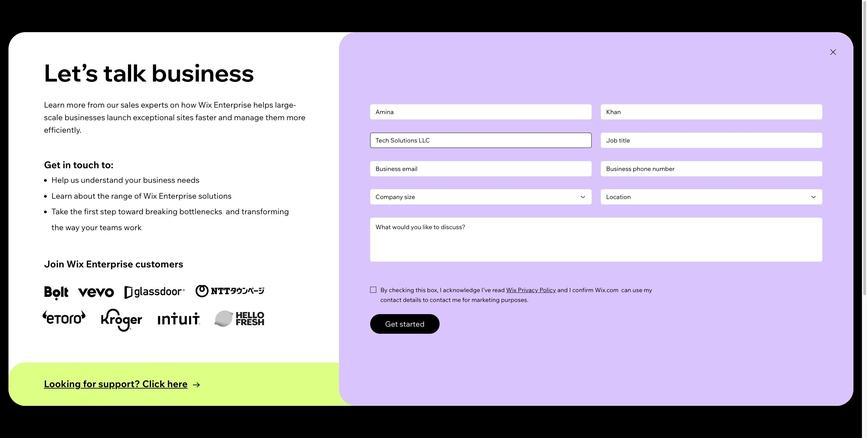 Task type: locate. For each thing, give the bounding box(es) containing it.
Business phone number telephone field
[[601, 161, 823, 176]]

Last name text field
[[601, 104, 823, 120]]

What would you like to discuss? text field
[[370, 218, 823, 262]]

First name text field
[[370, 104, 592, 120]]

Job title text field
[[601, 133, 823, 148]]



Task type: vqa. For each thing, say whether or not it's contained in the screenshot.
Last name text box
yes



Task type: describe. For each thing, give the bounding box(es) containing it.
Business email email field
[[370, 161, 592, 176]]

Company text field
[[370, 133, 592, 148]]



